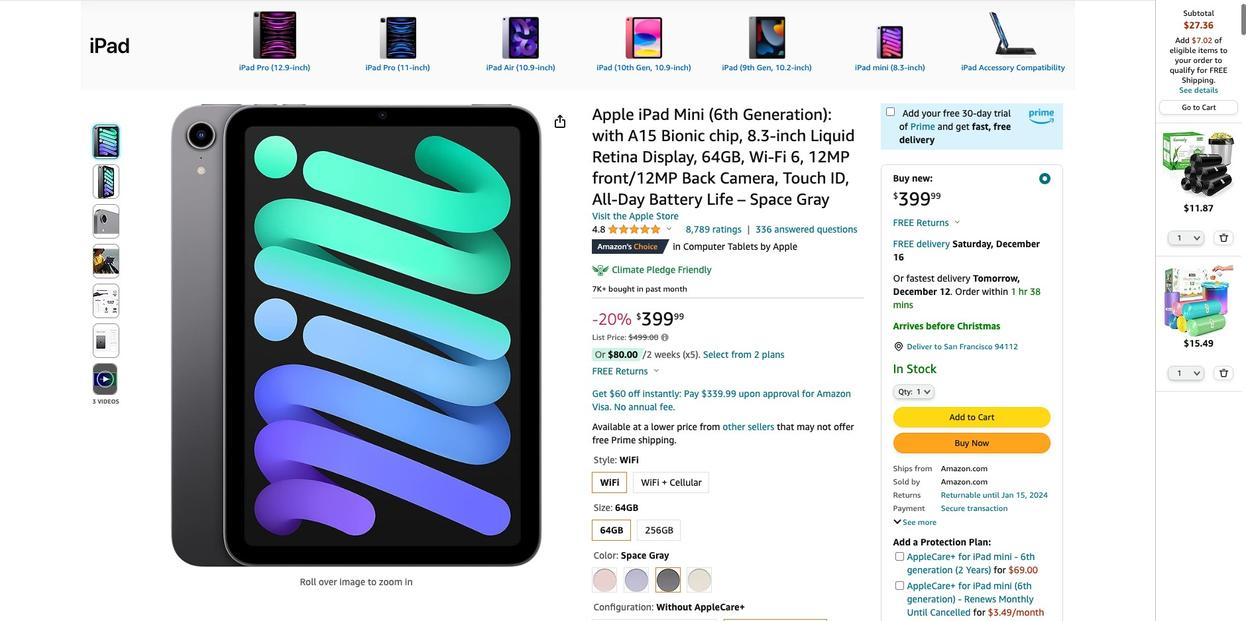 Task type: vqa. For each thing, say whether or not it's contained in the screenshot.
left 4
no



Task type: locate. For each thing, give the bounding box(es) containing it.
0 vertical spatial see
[[1180, 85, 1192, 95]]

mini inside the applecare+ for ipad mini - 6th generation (2 years)
[[994, 551, 1012, 562]]

to right go
[[1193, 103, 1200, 111]]

pro for (11-
[[383, 62, 396, 72]]

$
[[893, 190, 898, 201], [636, 311, 641, 321]]

free returns for the bottommost the free returns button
[[592, 365, 650, 377]]

purple image
[[625, 568, 648, 592]]

free down the items
[[1210, 65, 1228, 75]]

1 horizontal spatial free returns
[[893, 217, 952, 228]]

dropdown image
[[1194, 235, 1201, 240]]

pink image
[[593, 568, 617, 592]]

ipad left (10th
[[597, 62, 613, 72]]

your up prime link
[[922, 107, 941, 119]]

color: space gray
[[594, 550, 669, 561]]

cart down details
[[1202, 103, 1216, 111]]

0 horizontal spatial free returns button
[[592, 365, 659, 378]]

1 horizontal spatial december
[[996, 238, 1040, 249]]

or fastest delivery
[[893, 272, 973, 284]]

ipad left air
[[486, 62, 502, 72]]

applecare+ up generation
[[907, 551, 956, 562]]

applecare+ up generation)
[[907, 580, 956, 592]]

ipad left (12.9-
[[239, 62, 255, 72]]

amazon.com for amazon.com returns
[[941, 477, 988, 487]]

0 vertical spatial -
[[592, 310, 598, 328]]

ipad air (10.9-inch)
[[486, 62, 555, 72]]

2 amazon.com from the top
[[941, 477, 988, 487]]

0 horizontal spatial see
[[903, 517, 916, 527]]

1 horizontal spatial popover image
[[955, 220, 960, 223]]

bought
[[609, 284, 635, 294]]

your
[[1175, 55, 1191, 65], [922, 107, 941, 119]]

pay
[[684, 388, 699, 399]]

payment
[[893, 503, 925, 513]]

0 vertical spatial applecare+
[[907, 551, 956, 562]]

1 horizontal spatial free
[[943, 107, 960, 119]]

1 vertical spatial (6th
[[1015, 580, 1032, 592]]

99 down the month
[[674, 311, 684, 321]]

0 vertical spatial $
[[893, 190, 898, 201]]

option group for color: space gray
[[588, 565, 864, 596]]

from right price
[[700, 421, 720, 432]]

free returns button
[[893, 216, 960, 229], [592, 365, 659, 378]]

1 vertical spatial prime
[[611, 434, 636, 446]]

free returns up free delivery
[[893, 217, 952, 228]]

0 vertical spatial from
[[731, 349, 752, 360]]

mini
[[674, 105, 705, 123]]

buy left now
[[955, 438, 970, 448]]

$3.49/month
[[988, 607, 1044, 618]]

None checkbox
[[895, 553, 904, 561], [895, 582, 904, 590], [895, 553, 904, 561], [895, 582, 904, 590]]

option group for size: 64gb
[[588, 517, 864, 544]]

99 inside the $ 399 99
[[931, 190, 941, 201]]

mini left (8.3-
[[873, 62, 889, 72]]

renews
[[964, 594, 996, 605]]

0 horizontal spatial prime
[[611, 434, 636, 446]]

1 amazon.com from the top
[[941, 464, 988, 474]]

wifi inside button
[[641, 477, 659, 488]]

available
[[592, 421, 631, 432]]

wifi for wifi
[[600, 477, 620, 488]]

december down the 'fastest'
[[893, 286, 937, 297]]

0 horizontal spatial from
[[700, 421, 720, 432]]

add inside navigation navigation
[[1176, 35, 1190, 45]]

1 vertical spatial from
[[700, 421, 720, 432]]

7k+ bought in past month
[[592, 284, 687, 294]]

gray down the 256gb button
[[649, 550, 669, 561]]

in left past
[[637, 284, 644, 294]]

camera,
[[720, 168, 779, 187]]

1 vertical spatial cart
[[978, 412, 995, 423]]

cart up now
[[978, 412, 995, 423]]

gen, for (9th
[[757, 62, 773, 72]]

order
[[955, 286, 980, 297]]

1 vertical spatial free returns
[[592, 365, 650, 377]]

battery
[[649, 190, 703, 208]]

delivery inside the fast, free delivery
[[899, 134, 935, 145]]

2 option group from the top
[[588, 517, 864, 544]]

option group containing 64gb
[[588, 517, 864, 544]]

mini
[[873, 62, 889, 72], [994, 551, 1012, 562], [994, 580, 1012, 592]]

dropdown image right qty: 1
[[924, 389, 931, 395]]

pro left "(11-"
[[383, 62, 396, 72]]

see inside navigation navigation
[[1180, 85, 1192, 95]]

1 vertical spatial amazon.com
[[941, 477, 988, 487]]

arrives before christmas
[[893, 320, 1001, 331]]

1 vertical spatial buy
[[955, 438, 970, 448]]

space inside apple ipad mini (6th generation): with a15 bionic chip, 8.3-inch liquid retina display, 64gb, wi-fi 6, 12mp front/12mp back camera, touch id, all-day battery life – space gray visit the apple store
[[750, 190, 792, 208]]

0 vertical spatial free
[[943, 107, 960, 119]]

delete image for $15.49
[[1219, 369, 1229, 377]]

in left computer
[[673, 241, 681, 252]]

inch
[[776, 126, 806, 145]]

of right $7.02
[[1215, 35, 1222, 45]]

applecare+
[[907, 551, 956, 562], [907, 580, 956, 592], [695, 601, 745, 613]]

by down the 336
[[761, 241, 771, 252]]

applecare+ inside the applecare+ for ipad mini - 6th generation (2 years)
[[907, 551, 956, 562]]

mini up for $69.00
[[994, 551, 1012, 562]]

popover image for the bottommost the free returns button
[[654, 369, 659, 372]]

friendly
[[678, 264, 712, 275]]

amazon.com inside 'amazon.com sold by'
[[941, 464, 988, 474]]

wifi + cellular
[[641, 477, 702, 488]]

select from 2 plans link
[[703, 349, 785, 360]]

1 vertical spatial or
[[595, 349, 606, 360]]

delete image
[[1219, 233, 1229, 242], [1219, 369, 1229, 377]]

- up cancelled
[[958, 594, 962, 605]]

wifi button
[[593, 473, 626, 493]]

0 horizontal spatial pro
[[257, 62, 269, 72]]

0 horizontal spatial december
[[893, 286, 937, 297]]

for inside applecare+ for ipad mini (6th generation) - renews monthly until cancelled
[[958, 580, 971, 592]]

prime down available
[[611, 434, 636, 446]]

0 horizontal spatial $
[[636, 311, 641, 321]]

0 vertical spatial space
[[750, 190, 792, 208]]

amazon.com
[[941, 464, 988, 474], [941, 477, 988, 487]]

mini inside ipad mini (8.3-inch) 'link'
[[873, 62, 889, 72]]

0 vertical spatial amazon.com
[[941, 464, 988, 474]]

0 horizontal spatial a
[[644, 421, 649, 432]]

option group up without
[[588, 565, 864, 596]]

inch) for ipad pro (12.9-inch)
[[293, 62, 310, 72]]

0 vertical spatial of
[[1215, 35, 1222, 45]]

0 horizontal spatial gen,
[[636, 62, 653, 72]]

(2
[[955, 564, 964, 576]]

1 horizontal spatial in
[[637, 284, 644, 294]]

1 gen, from the left
[[636, 62, 653, 72]]

cart for go to cart
[[1202, 103, 1216, 111]]

1 vertical spatial 64gb
[[600, 525, 624, 536]]

0 horizontal spatial -
[[592, 310, 598, 328]]

applecare+ inside applecare+ for ipad mini (6th generation) - renews monthly until cancelled
[[907, 580, 956, 592]]

2 gen, from the left
[[757, 62, 773, 72]]

free down the $ 399 99
[[893, 217, 914, 228]]

none checkbox inside main content
[[886, 107, 895, 116]]

1 pro from the left
[[257, 62, 269, 72]]

1 vertical spatial popover image
[[654, 369, 659, 372]]

protection
[[921, 537, 967, 548]]

ipad accessory compatibility image
[[985, 7, 1042, 63]]

ipad left "(11-"
[[366, 62, 381, 72]]

or
[[893, 272, 904, 284], [595, 349, 606, 360]]

0 vertical spatial dropdown image
[[1194, 371, 1201, 376]]

get $60 off instantly: pay $339.99
[[592, 388, 736, 399]]

deliver
[[907, 341, 932, 351]]

for up (2
[[958, 551, 971, 562]]

wifi right "style:"
[[620, 454, 639, 466]]

2 horizontal spatial in
[[673, 241, 681, 252]]

1 horizontal spatial 399
[[898, 188, 931, 209]]

see inside dropdown button
[[903, 517, 916, 527]]

ipad left (9th
[[722, 62, 738, 72]]

1 vertical spatial $
[[636, 311, 641, 321]]

in
[[893, 361, 904, 376]]

free down available
[[592, 434, 609, 446]]

amazon.com sold by
[[893, 464, 988, 487]]

1 horizontal spatial pro
[[383, 62, 396, 72]]

to up buy now
[[968, 412, 976, 423]]

december inside tomorrow, december 12
[[893, 286, 937, 297]]

december
[[996, 238, 1040, 249], [893, 286, 937, 297]]

99 down new:
[[931, 190, 941, 201]]

ipad (10th gen, 10.9-inch) image
[[616, 7, 672, 63]]

dropdown image down "$15.49" at the right bottom of page
[[1194, 371, 1201, 376]]

0 vertical spatial gray
[[796, 190, 830, 208]]

free up 16
[[893, 238, 914, 249]]

free delivery link
[[893, 238, 950, 249]]

option group up starlight "icon"
[[588, 517, 864, 544]]

ipad for ipad pro (12.9-inch)
[[239, 62, 255, 72]]

lower
[[651, 421, 675, 432]]

0 vertical spatial in
[[673, 241, 681, 252]]

delivery up .
[[937, 272, 971, 284]]

returnable until jan 15, 2024 payment
[[893, 490, 1048, 513]]

past
[[646, 284, 661, 294]]

gen, inside ipad (9th gen, 10.2-inch) link
[[757, 62, 773, 72]]

ipad air (10.9-inch) image
[[493, 7, 549, 63]]

2 vertical spatial apple
[[773, 241, 798, 252]]

generation)
[[907, 594, 956, 605]]

transaction
[[967, 503, 1008, 513]]

1 horizontal spatial buy
[[955, 438, 970, 448]]

4.8 button
[[592, 223, 672, 236]]

ipad mini (8.3-inch)
[[855, 62, 925, 72]]

cancelled
[[930, 607, 971, 618]]

zoom
[[379, 576, 403, 587]]

option group
[[588, 470, 864, 496], [588, 517, 864, 544], [588, 565, 864, 596], [588, 617, 864, 621]]

free up the and get
[[943, 107, 960, 119]]

64gb right size:
[[615, 502, 639, 513]]

by down ships from
[[912, 477, 920, 487]]

san
[[944, 341, 958, 351]]

free returns button down $80.00
[[592, 365, 659, 378]]

0 horizontal spatial by
[[761, 241, 771, 252]]

other
[[723, 421, 746, 432]]

popover image down weeks
[[654, 369, 659, 372]]

apple ipad mini (6th generation): with a15 bionic chip, 8.3-inch liquid retina display, 64gb, wi-fi 6, 12mp front/12mp back camera, touch id, all-day battery life – space gray image
[[171, 103, 542, 568]]

1 vertical spatial gray
[[649, 550, 669, 561]]

64gb down size: 64gb
[[600, 525, 624, 536]]

gen, left 10.9-
[[636, 62, 653, 72]]

cart for add to cart
[[978, 412, 995, 423]]

subtotal
[[1183, 8, 1214, 18]]

popover image
[[955, 220, 960, 223], [654, 369, 659, 372]]

mini for applecare+ for ipad mini - 6th generation (2 years)
[[994, 551, 1012, 562]]

gen, inside ipad (10th gen, 10.9-inch) link
[[636, 62, 653, 72]]

(10th
[[615, 62, 634, 72]]

99 inside -20% $ 399 99
[[674, 311, 684, 321]]

see right extender expand icon
[[903, 517, 916, 527]]

buy for buy now
[[955, 438, 970, 448]]

ipad for ipad air (10.9-inch)
[[486, 62, 502, 72]]

ipad up renews
[[973, 580, 991, 592]]

ipad left the accessory
[[962, 62, 977, 72]]

ipad (9th gen, 10.2-inch) link
[[708, 1, 827, 75]]

space right –
[[750, 190, 792, 208]]

2 inch) from the left
[[413, 62, 430, 72]]

ipad pro (12.9-inch) link
[[215, 1, 334, 75]]

0 vertical spatial delete image
[[1219, 233, 1229, 242]]

2 delete image from the top
[[1219, 369, 1229, 377]]

gray inside apple ipad mini (6th generation): with a15 bionic chip, 8.3-inch liquid retina display, 64gb, wi-fi 6, 12mp front/12mp back camera, touch id, all-day battery life – space gray visit the apple store
[[796, 190, 830, 208]]

1 horizontal spatial your
[[1175, 55, 1191, 65]]

0 vertical spatial cart
[[1202, 103, 1216, 111]]

399 up $499.00
[[641, 308, 674, 330]]

- inside the applecare+ for ipad mini - 6th generation (2 years)
[[1015, 551, 1018, 562]]

option group for style: wifi
[[588, 470, 864, 496]]

for right qualify
[[1197, 65, 1208, 75]]

0 horizontal spatial dropdown image
[[924, 389, 931, 395]]

(12.9-
[[271, 62, 293, 72]]

None submit
[[93, 125, 118, 158], [93, 165, 118, 198], [93, 205, 118, 238], [1215, 231, 1233, 244], [93, 245, 118, 278], [93, 284, 118, 318], [93, 324, 118, 357], [93, 364, 116, 394], [1215, 367, 1233, 380], [93, 125, 118, 158], [93, 165, 118, 198], [93, 205, 118, 238], [1215, 231, 1233, 244], [93, 245, 118, 278], [93, 284, 118, 318], [93, 324, 118, 357], [93, 364, 116, 394], [1215, 367, 1233, 380]]

videos
[[98, 398, 119, 405]]

for $69.00
[[992, 564, 1038, 576]]

in right zoom
[[405, 576, 413, 587]]

5 inch) from the left
[[794, 62, 812, 72]]

color:
[[594, 550, 619, 561]]

2 pro from the left
[[383, 62, 396, 72]]

option group containing wifi
[[588, 470, 864, 496]]

december inside saturday, december 16
[[996, 238, 1040, 249]]

december for tomorrow, december 12
[[893, 286, 937, 297]]

0 vertical spatial buy
[[893, 172, 910, 184]]

upon
[[739, 388, 761, 399]]

3 option group from the top
[[588, 565, 864, 596]]

of left prime link
[[899, 121, 908, 132]]

1 inch) from the left
[[293, 62, 310, 72]]

dropdown image
[[1194, 371, 1201, 376], [924, 389, 931, 395]]

1 vertical spatial -
[[1015, 551, 1018, 562]]

get
[[956, 121, 970, 132]]

(x5).
[[683, 349, 701, 360]]

1 vertical spatial applecare+
[[907, 580, 956, 592]]

2 horizontal spatial free
[[994, 121, 1011, 132]]

free returns button up free delivery
[[893, 216, 960, 229]]

1 vertical spatial see
[[903, 517, 916, 527]]

returns up free delivery link
[[917, 217, 949, 228]]

amazon.com up returnable
[[941, 477, 988, 487]]

add down support
[[893, 537, 911, 548]]

shipping.
[[1182, 75, 1216, 85]]

1 vertical spatial december
[[893, 286, 937, 297]]

free for the bottommost the free returns button
[[592, 365, 613, 377]]

$ up $499.00
[[636, 311, 641, 321]]

qty:
[[899, 387, 913, 396]]

0 horizontal spatial space
[[621, 550, 647, 561]]

to right order
[[1215, 55, 1223, 65]]

0 horizontal spatial or
[[595, 349, 606, 360]]

2 vertical spatial returns
[[893, 490, 921, 500]]

delivery down prime link
[[899, 134, 935, 145]]

from left 2 at the right
[[731, 349, 752, 360]]

or for or $80.00 /2 weeks (x5). select from 2 plans
[[595, 349, 606, 360]]

qty: 1
[[899, 387, 921, 396]]

free returns down $80.00
[[592, 365, 650, 377]]

product support included
[[941, 517, 1033, 527]]

$ down buy new:
[[893, 190, 898, 201]]

- left the '6th'
[[1015, 551, 1018, 562]]

ipad pro (11-inch) image
[[370, 7, 426, 63]]

1 vertical spatial 99
[[674, 311, 684, 321]]

december up tomorrow,
[[996, 238, 1040, 249]]

0 horizontal spatial free returns
[[592, 365, 650, 377]]

free down trial
[[994, 121, 1011, 132]]

to right the items
[[1220, 45, 1228, 55]]

1 vertical spatial delete image
[[1219, 369, 1229, 377]]

a down see more dropdown button
[[913, 537, 918, 548]]

64gb inside "button"
[[600, 525, 624, 536]]

$ inside the $ 399 99
[[893, 190, 898, 201]]

free up get
[[592, 365, 613, 377]]

(6th up monthly
[[1015, 580, 1032, 592]]

add up buy now
[[950, 412, 965, 423]]

add up prime link
[[903, 107, 920, 119]]

amazon.com returns
[[893, 477, 988, 500]]

visit the apple store link
[[592, 210, 679, 221]]

air
[[504, 62, 514, 72]]

apple down answered
[[773, 241, 798, 252]]

0 horizontal spatial cart
[[978, 412, 995, 423]]

0 vertical spatial prime
[[911, 121, 935, 132]]

2 vertical spatial -
[[958, 594, 962, 605]]

for inside the applecare+ for ipad mini - 6th generation (2 years)
[[958, 551, 971, 562]]

2 horizontal spatial from
[[915, 464, 932, 474]]

2 vertical spatial free
[[592, 434, 609, 446]]

ipad pro (11-inch) link
[[338, 1, 457, 75]]

add for add $7.02
[[1176, 35, 1190, 45]]

1 horizontal spatial cart
[[1202, 103, 1216, 111]]

popover image up saturday,
[[955, 220, 960, 223]]

1 horizontal spatial gray
[[796, 190, 830, 208]]

for $3.49/month
[[971, 607, 1044, 618]]

2 vertical spatial mini
[[994, 580, 1012, 592]]

a right at
[[644, 421, 649, 432]]

add inside add your free 30-day trial of
[[903, 107, 920, 119]]

1 horizontal spatial -
[[958, 594, 962, 605]]

ipad inside 'link'
[[855, 62, 871, 72]]

ipad inside the applecare+ for ipad mini - 6th generation (2 years)
[[973, 551, 991, 562]]

1 horizontal spatial 99
[[931, 190, 941, 201]]

- up list
[[592, 310, 598, 328]]

add left $7.02
[[1176, 35, 1190, 45]]

to left zoom
[[368, 576, 377, 587]]

2024
[[1030, 490, 1048, 500]]

main content
[[81, 103, 1075, 621]]

amazon.com down buy now submit
[[941, 464, 988, 474]]

tomorrow,
[[973, 272, 1020, 284]]

0 horizontal spatial of
[[899, 121, 908, 132]]

delivery up or fastest delivery
[[917, 238, 950, 249]]

plans
[[762, 349, 785, 360]]

1 inside 1 hr 38 mins
[[1011, 286, 1016, 297]]

mini inside applecare+ for ipad mini (6th generation) - renews monthly until cancelled
[[994, 580, 1012, 592]]

1 horizontal spatial by
[[912, 477, 920, 487]]

for down (2
[[958, 580, 971, 592]]

may
[[797, 421, 815, 432]]

gen, right (9th
[[757, 62, 773, 72]]

or down list
[[595, 349, 606, 360]]

10.2-
[[775, 62, 794, 72]]

cart inside navigation navigation
[[1202, 103, 1216, 111]]

for inside of eligible items to your order to qualify for free shipping.
[[1197, 65, 1208, 75]]

1 option group from the top
[[588, 470, 864, 496]]

wifi inside "button"
[[600, 477, 620, 488]]

399 down buy new:
[[898, 188, 931, 209]]

option group for configuration: without applecare+
[[588, 617, 864, 621]]

0 vertical spatial (6th
[[709, 105, 739, 123]]

from right "ships"
[[915, 464, 932, 474]]

apple up 4.8 button
[[629, 210, 654, 221]]

1 vertical spatial 399
[[641, 308, 674, 330]]

at
[[633, 421, 642, 432]]

1 horizontal spatial $
[[893, 190, 898, 201]]

4 option group from the top
[[588, 617, 864, 621]]

wifi left +
[[641, 477, 659, 488]]

gray down touch
[[796, 190, 830, 208]]

64gb
[[615, 502, 639, 513], [600, 525, 624, 536]]

jan
[[1002, 490, 1014, 500]]

extender expand image
[[894, 517, 901, 524]]

1 vertical spatial mini
[[994, 551, 1012, 562]]

of inside add your free 30-day trial of
[[899, 121, 908, 132]]

0 vertical spatial delivery
[[899, 134, 935, 145]]

day
[[977, 107, 992, 119]]

pro left (12.9-
[[257, 62, 269, 72]]

display,
[[642, 147, 698, 166]]

1 vertical spatial your
[[922, 107, 941, 119]]

pledge
[[647, 264, 676, 275]]

price:
[[607, 332, 627, 342]]

ipad up years)
[[973, 551, 991, 562]]

None checkbox
[[886, 107, 895, 116]]

1 hr 38 mins
[[893, 286, 1041, 310]]

256gb button
[[638, 521, 680, 540]]

0 vertical spatial 399
[[898, 188, 931, 209]]

6 inch) from the left
[[908, 62, 925, 72]]

- inside -20% $ 399 99
[[592, 310, 598, 328]]

in stock
[[893, 361, 937, 376]]

add for add to cart
[[950, 412, 965, 423]]

option group down that may not offer free prime shipping.
[[588, 470, 864, 496]]

apple up 'with'
[[592, 105, 634, 123]]

336 answered questions link
[[756, 223, 858, 236]]

see up go
[[1180, 85, 1192, 95]]

0 vertical spatial free returns
[[893, 217, 952, 228]]

0 horizontal spatial free
[[592, 434, 609, 446]]

your left order
[[1175, 55, 1191, 65]]

1 horizontal spatial space
[[750, 190, 792, 208]]

3 inch) from the left
[[538, 62, 555, 72]]

ipad inside applecare+ for ipad mini (6th generation) - renews monthly until cancelled
[[973, 580, 991, 592]]

amazon.com inside amazon.com returns
[[941, 477, 988, 487]]

(6th up chip,
[[709, 105, 739, 123]]

or down 16
[[893, 272, 904, 284]]

inch) inside 'link'
[[908, 62, 925, 72]]

mini up monthly
[[994, 580, 1012, 592]]

0 vertical spatial popover image
[[955, 220, 960, 223]]

0 vertical spatial your
[[1175, 55, 1191, 65]]

more
[[918, 517, 937, 527]]

go
[[1182, 103, 1192, 111]]

0 horizontal spatial 99
[[674, 311, 684, 321]]

1 delete image from the top
[[1219, 233, 1229, 242]]



Task type: describe. For each thing, give the bounding box(es) containing it.
add for add your free 30-day trial of
[[903, 107, 920, 119]]

ipad for ipad pro (11-inch)
[[366, 62, 381, 72]]

15,
[[1016, 490, 1027, 500]]

without
[[656, 601, 692, 613]]

climate pledge friendly link
[[592, 264, 712, 277]]

your inside of eligible items to your order to qualify for free shipping.
[[1175, 55, 1191, 65]]

back
[[682, 168, 716, 187]]

trial
[[994, 107, 1011, 119]]

1 vertical spatial space
[[621, 550, 647, 561]]

pro for (12.9-
[[257, 62, 269, 72]]

inch) for ipad pro (11-inch)
[[413, 62, 430, 72]]

included
[[1002, 517, 1033, 527]]

visit
[[592, 210, 611, 221]]

fast,
[[972, 121, 991, 132]]

2 vertical spatial applecare+
[[695, 601, 745, 613]]

touch
[[783, 168, 826, 187]]

free inside the fast, free delivery
[[994, 121, 1011, 132]]

order
[[1194, 55, 1213, 65]]

336
[[756, 223, 772, 235]]

add a protection plan: heading
[[893, 537, 991, 548]]

0 horizontal spatial 399
[[641, 308, 674, 330]]

inch) for ipad air (10.9-inch)
[[538, 62, 555, 72]]

or for or fastest delivery
[[893, 272, 904, 284]]

plan:
[[969, 537, 991, 548]]

1 horizontal spatial from
[[731, 349, 752, 360]]

monthly
[[999, 594, 1034, 605]]

delivery for or fastest delivery
[[937, 272, 971, 284]]

december for saturday, december 16
[[996, 238, 1040, 249]]

$499.00
[[629, 332, 659, 342]]

$ inside -20% $ 399 99
[[636, 311, 641, 321]]

4.8
[[592, 223, 608, 235]]

size: 64gb
[[594, 502, 639, 513]]

ipad for ipad accessory compatibility
[[962, 62, 977, 72]]

1 vertical spatial apple
[[629, 210, 654, 221]]

ipad accessory compatibility link
[[954, 1, 1073, 75]]

ipad for ipad (10th gen, 10.9-inch)
[[597, 62, 613, 72]]

ipad (9th gen, 10.2-inch) image
[[739, 7, 795, 63]]

wifi + cellular button
[[634, 473, 709, 493]]

0 vertical spatial apple
[[592, 105, 634, 123]]

computer
[[683, 241, 725, 252]]

10.9-
[[655, 62, 674, 72]]

free returns for the free returns button to the top
[[893, 217, 952, 228]]

free inside add your free 30-day trial of
[[943, 107, 960, 119]]

support
[[972, 517, 1000, 527]]

0 vertical spatial a
[[644, 421, 649, 432]]

(6th inside apple ipad mini (6th generation): with a15 bionic chip, 8.3-inch liquid retina display, 64gb, wi-fi 6, 12mp front/12mp back camera, touch id, all-day battery life – space gray visit the apple store
[[709, 105, 739, 123]]

configuration: without applecare+
[[594, 601, 745, 613]]

mini for applecare+ for ipad mini (6th generation) - renews monthly until cancelled
[[994, 580, 1012, 592]]

1 horizontal spatial prime
[[911, 121, 935, 132]]

ipad pro (12.9-inch) image
[[247, 7, 303, 63]]

64gb button
[[593, 521, 630, 540]]

navigation navigation
[[0, 0, 1243, 621]]

0 horizontal spatial in
[[405, 576, 413, 587]]

ipad mini (8.3-inch) link
[[831, 1, 950, 75]]

price
[[677, 421, 697, 432]]

christmas
[[957, 320, 1001, 331]]

to left san
[[934, 341, 942, 351]]

ipad (9th gen, 10.2-inch)
[[722, 62, 812, 72]]

0 vertical spatial by
[[761, 241, 771, 252]]

ipad inside apple ipad mini (6th generation): with a15 bionic chip, 8.3-inch liquid retina display, 64gb, wi-fi 6, 12mp front/12mp back camera, touch id, all-day battery life – space gray visit the apple store
[[639, 105, 670, 123]]

94112‌
[[995, 341, 1018, 351]]

1.2 gallon/330pcs strong trash bags colorful clear garbage bags by teivio, bathroom trash can bin liners, small plastic bags for home office kitchen, multicolor image
[[1163, 264, 1235, 337]]

of inside of eligible items to your order to qualify for free shipping.
[[1215, 35, 1222, 45]]

1 vertical spatial returns
[[616, 365, 648, 377]]

0 vertical spatial 64gb
[[615, 502, 639, 513]]

Add to Cart button
[[894, 408, 1050, 427]]

1 vertical spatial a
[[913, 537, 918, 548]]

gen, for (10th
[[636, 62, 653, 72]]

arrives
[[893, 320, 924, 331]]

$27.36
[[1184, 19, 1214, 30]]

$15.49
[[1184, 338, 1214, 349]]

(10.9-
[[516, 62, 538, 72]]

ratings
[[713, 223, 742, 235]]

generation
[[907, 564, 953, 576]]

amazon
[[817, 388, 851, 399]]

hommaly 1.2 gallon 240 pcs small black trash bags, strong garbage bags, bathroom trash can bin liners unscented, mini plastic bags for office, waste basket liner, fit 3,4.5,6 liters, 0.5,0.8,1,1.2 gal image
[[1163, 129, 1235, 201]]

select
[[703, 349, 729, 360]]

secure transaction support
[[893, 503, 1008, 527]]

new:
[[912, 172, 933, 184]]

prime inside that may not offer free prime shipping.
[[611, 434, 636, 446]]

month
[[663, 284, 687, 294]]

-20% $ 399 99
[[592, 308, 684, 330]]

bionic
[[661, 126, 705, 145]]

starlight image
[[688, 568, 712, 592]]

1 vertical spatial delivery
[[917, 238, 950, 249]]

amazon prime logo image
[[1029, 109, 1054, 124]]

returnable until jan 15, 2024 button
[[941, 489, 1048, 500]]

size:
[[594, 502, 613, 513]]

. order within
[[951, 286, 1011, 297]]

inch) for ipad mini (8.3-inch)
[[908, 62, 925, 72]]

amazon's choice
[[598, 241, 658, 251]]

ipad mini (8.3-inch) image
[[862, 7, 918, 63]]

wifi for wifi + cellular
[[641, 477, 659, 488]]

8.3-
[[748, 126, 776, 145]]

add for add a protection plan:
[[893, 537, 911, 548]]

prime link
[[911, 121, 935, 132]]

tomorrow, december 12
[[893, 272, 1020, 297]]

12
[[940, 286, 951, 297]]

of eligible items to your order to qualify for free shipping.
[[1170, 35, 1228, 85]]

1 vertical spatial free returns button
[[592, 365, 659, 378]]

applecare+ for ipad mini (6th generation) - renews monthly until cancelled link
[[907, 580, 1034, 618]]

6,
[[791, 147, 804, 166]]

ipad for ipad (9th gen, 10.2-inch)
[[722, 62, 738, 72]]

- inside applecare+ for ipad mini (6th generation) - renews monthly until cancelled
[[958, 594, 962, 605]]

delivery for fast, free delivery
[[899, 134, 935, 145]]

list
[[592, 332, 605, 342]]

amazon's
[[598, 241, 632, 251]]

(6th inside applecare+ for ipad mini (6th generation) - renews monthly until cancelled
[[1015, 580, 1032, 592]]

38
[[1030, 286, 1041, 297]]

free for the free returns button to the top
[[893, 217, 914, 228]]

delete image for $11.87
[[1219, 233, 1229, 242]]

main content containing 399
[[81, 103, 1075, 621]]

applecare+ for applecare+ for ipad mini - 6th generation (2 years)
[[907, 551, 956, 562]]

0 vertical spatial free returns button
[[893, 216, 960, 229]]

all-
[[592, 190, 618, 208]]

your inside add your free 30-day trial of
[[922, 107, 941, 119]]

go to cart
[[1182, 103, 1216, 111]]

sold
[[893, 477, 909, 487]]

applecare+ for ipad mini (6th generation) - renews monthly until cancelled
[[907, 580, 1034, 618]]

by inside 'amazon.com sold by'
[[912, 477, 920, 487]]

see for see more
[[903, 517, 916, 527]]

1 horizontal spatial dropdown image
[[1194, 371, 1201, 376]]

1 vertical spatial in
[[637, 284, 644, 294]]

popover image
[[667, 227, 672, 230]]

go to cart link
[[1160, 101, 1238, 114]]

eligible
[[1170, 45, 1196, 55]]

for right years)
[[994, 564, 1006, 576]]

for inside upon approval for amazon visa. no annual fee.
[[802, 388, 815, 399]]

space gray image
[[656, 568, 680, 592]]

ipad for ipad mini (8.3-inch)
[[855, 62, 871, 72]]

climate
[[612, 264, 644, 275]]

(8.3-
[[891, 62, 908, 72]]

0 vertical spatial returns
[[917, 217, 949, 228]]

amazon.com for amazon.com sold by
[[941, 464, 988, 474]]

returns inside amazon.com returns
[[893, 490, 921, 500]]

free for free delivery link
[[893, 238, 914, 249]]

not
[[817, 421, 832, 432]]

until
[[907, 607, 928, 618]]

apple ipad mini (6th generation): with a15 bionic chip, 8.3-inch liquid retina display, 64gb, wi-fi 6, 12mp front/12mp back camera, touch id, all-day battery life – space gray visit the apple store
[[592, 105, 855, 221]]

radio active image
[[1039, 173, 1050, 184]]

free inside of eligible items to your order to qualify for free shipping.
[[1210, 65, 1228, 75]]

popover image for the free returns button to the top
[[955, 220, 960, 223]]

day
[[618, 190, 645, 208]]

| 336 answered questions
[[747, 223, 858, 235]]

climate pledge friendly image
[[592, 265, 610, 277]]

applecare+ for applecare+ for ipad mini (6th generation) - renews monthly until cancelled
[[907, 580, 956, 592]]

2 vertical spatial from
[[915, 464, 932, 474]]

$69.00
[[1009, 564, 1038, 576]]

Buy Now submit
[[894, 434, 1050, 453]]

4 inch) from the left
[[674, 62, 691, 72]]

fast, free delivery
[[899, 121, 1011, 145]]

(9th
[[740, 62, 755, 72]]

generation):
[[743, 105, 832, 123]]

a15
[[628, 126, 657, 145]]

offer
[[834, 421, 854, 432]]

see for see details
[[1180, 85, 1192, 95]]

buy for buy new:
[[893, 172, 910, 184]]

free inside that may not offer free prime shipping.
[[592, 434, 609, 446]]

shipping.
[[638, 434, 677, 446]]

20%
[[598, 310, 632, 328]]

/2
[[642, 349, 652, 360]]

$60
[[610, 388, 626, 399]]

for down renews
[[973, 607, 986, 618]]

1 vertical spatial dropdown image
[[924, 389, 931, 395]]



